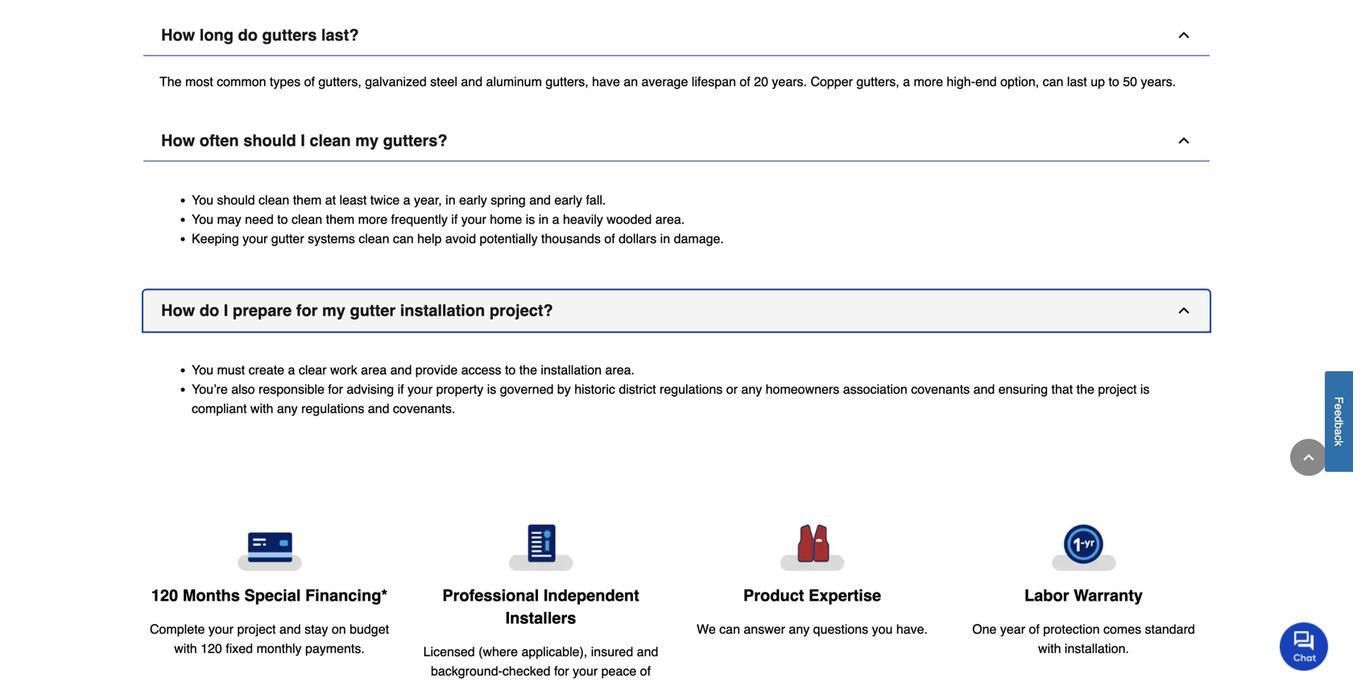 Task type: describe. For each thing, give the bounding box(es) containing it.
with inside you must create a clear work area and provide access to the installation area. you're also responsible for advising if your property is governed by historic district regulations or any homeowners association covenants and ensuring that the project is compliant with any regulations and covenants.
[[250, 401, 273, 416]]

option,
[[1001, 74, 1039, 89]]

i inside how often should i clean my gutters? button
[[301, 131, 305, 150]]

a inside you must create a clear work area and provide access to the installation area. you're also responsible for advising if your property is governed by historic district regulations or any homeowners association covenants and ensuring that the project is compliant with any regulations and covenants.
[[288, 362, 295, 377]]

area. inside you must create a clear work area and provide access to the installation area. you're also responsible for advising if your property is governed by historic district regulations or any homeowners association covenants and ensuring that the project is compliant with any regulations and covenants.
[[605, 362, 635, 377]]

for inside button
[[296, 301, 318, 320]]

keeping
[[192, 231, 239, 246]]

product expertise
[[743, 586, 881, 605]]

2 early from the left
[[554, 192, 582, 207]]

0 horizontal spatial is
[[487, 382, 496, 397]]

insured
[[591, 644, 633, 659]]

1 years. from the left
[[772, 74, 807, 89]]

at
[[325, 192, 336, 207]]

project?
[[490, 301, 553, 320]]

complete
[[150, 622, 205, 637]]

you must create a clear work area and provide access to the installation area. you're also responsible for advising if your property is governed by historic district regulations or any homeowners association covenants and ensuring that the project is compliant with any regulations and covenants.
[[192, 362, 1150, 416]]

0 vertical spatial to
[[1109, 74, 1119, 89]]

create
[[249, 362, 284, 377]]

your inside you must create a clear work area and provide access to the installation area. you're also responsible for advising if your property is governed by historic district regulations or any homeowners association covenants and ensuring that the project is compliant with any regulations and covenants.
[[408, 382, 433, 397]]

home
[[490, 212, 522, 227]]

year,
[[414, 192, 442, 207]]

access
[[461, 362, 501, 377]]

a inside button
[[1333, 429, 1346, 435]]

f e e d b a c k
[[1333, 397, 1346, 447]]

labor
[[1025, 586, 1069, 605]]

that
[[1052, 382, 1073, 397]]

area
[[361, 362, 387, 377]]

aluminum
[[486, 74, 542, 89]]

2 you from the top
[[192, 212, 213, 227]]

chevron up image inside scroll to top element
[[1301, 449, 1317, 466]]

1 early from the left
[[459, 192, 487, 207]]

complete your project and stay on budget with 120 fixed monthly payments.
[[150, 622, 389, 656]]

end
[[975, 74, 997, 89]]

one year of protection comes standard with installation.
[[972, 622, 1195, 656]]

common
[[217, 74, 266, 89]]

copper
[[811, 74, 853, 89]]

lifespan
[[692, 74, 736, 89]]

the most common types of gutters, galvanized steel and aluminum gutters, have an average lifespan of 20 years. copper gutters, a more high-end option, can last up to 50 years.
[[159, 74, 1176, 89]]

last
[[1067, 74, 1087, 89]]

2 e from the top
[[1333, 410, 1346, 416]]

area. inside the "you should clean them at least twice a year, in early spring and early fall. you may need to clean them more frequently if your home is in a heavily wooded area. keeping your gutter systems clean can help avoid potentially thousands of dollars in damage."
[[655, 212, 685, 227]]

long
[[200, 26, 234, 44]]

have.
[[896, 622, 928, 637]]

how do i prepare for my gutter installation project?
[[161, 301, 553, 320]]

must
[[217, 362, 245, 377]]

thousands
[[541, 231, 601, 246]]

should inside how often should i clean my gutters? button
[[243, 131, 296, 150]]

50
[[1123, 74, 1137, 89]]

2 vertical spatial can
[[719, 622, 740, 637]]

k
[[1333, 441, 1346, 447]]

independent
[[544, 586, 639, 605]]

chevron up image
[[1176, 132, 1192, 149]]

association
[[843, 382, 908, 397]]

background-
[[431, 664, 503, 679]]

1 vertical spatial regulations
[[301, 401, 364, 416]]

is inside the "you should clean them at least twice a year, in early spring and early fall. you may need to clean them more frequently if your home is in a heavily wooded area. keeping your gutter systems clean can help avoid potentially thousands of dollars in damage."
[[526, 212, 535, 227]]

licensed
[[423, 644, 475, 659]]

a left "high-"
[[903, 74, 910, 89]]

fixed
[[226, 641, 253, 656]]

damage.
[[674, 231, 724, 246]]

1 vertical spatial them
[[326, 212, 355, 227]]

scroll to top element
[[1290, 439, 1327, 476]]

chevron up image for how long do gutters last?
[[1176, 27, 1192, 43]]

f e e d b a c k button
[[1325, 371, 1353, 472]]

high-
[[947, 74, 975, 89]]

dollars
[[619, 231, 657, 246]]

2 vertical spatial in
[[660, 231, 670, 246]]

may
[[217, 212, 241, 227]]

1 vertical spatial in
[[539, 212, 549, 227]]

labor warranty
[[1025, 586, 1143, 605]]

installers
[[506, 609, 576, 627]]

systems
[[308, 231, 355, 246]]

clean up systems
[[292, 212, 322, 227]]

an
[[624, 74, 638, 89]]

of inside the "you should clean them at least twice a year, in early spring and early fall. you may need to clean them more frequently if your home is in a heavily wooded area. keeping your gutter systems clean can help avoid potentially thousands of dollars in damage."
[[604, 231, 615, 246]]

how often should i clean my gutters? button
[[143, 120, 1210, 161]]

project inside you must create a clear work area and provide access to the installation area. you're also responsible for advising if your property is governed by historic district regulations or any homeowners association covenants and ensuring that the project is compliant with any regulations and covenants.
[[1098, 382, 1137, 397]]

more for them
[[358, 212, 388, 227]]

payments.
[[305, 641, 365, 656]]

120 inside complete your project and stay on budget with 120 fixed monthly payments.
[[201, 641, 222, 656]]

can inside the "you should clean them at least twice a year, in early spring and early fall. you may need to clean them more frequently if your home is in a heavily wooded area. keeping your gutter systems clean can help avoid potentially thousands of dollars in damage."
[[393, 231, 414, 246]]

spring
[[491, 192, 526, 207]]

and left ensuring
[[974, 382, 995, 397]]

how long do gutters last? button
[[143, 15, 1210, 56]]

(where
[[479, 644, 518, 659]]

and down advising
[[368, 401, 389, 416]]

how do i prepare for my gutter installation project? button
[[143, 290, 1210, 331]]

stay
[[305, 622, 328, 637]]

0 horizontal spatial in
[[446, 192, 456, 207]]

steel
[[430, 74, 457, 89]]

your inside licensed (where applicable), insured and background-checked for your peace o
[[573, 664, 598, 679]]

20
[[754, 74, 768, 89]]

expertise
[[809, 586, 881, 605]]

advising
[[347, 382, 394, 397]]

up
[[1091, 74, 1105, 89]]

2 vertical spatial any
[[789, 622, 810, 637]]

2 gutters, from the left
[[546, 74, 589, 89]]

more for a
[[914, 74, 943, 89]]

avoid
[[445, 231, 476, 246]]

have
[[592, 74, 620, 89]]

historic
[[575, 382, 615, 397]]

responsible
[[259, 382, 325, 397]]

project inside complete your project and stay on budget with 120 fixed monthly payments.
[[237, 622, 276, 637]]

property
[[436, 382, 484, 397]]

i inside how do i prepare for my gutter installation project? button
[[224, 301, 228, 320]]

1 horizontal spatial do
[[238, 26, 258, 44]]

we
[[697, 622, 716, 637]]

comes
[[1104, 622, 1141, 637]]

b
[[1333, 423, 1346, 429]]

installation inside you must create a clear work area and provide access to the installation area. you're also responsible for advising if your property is governed by historic district regulations or any homeowners association covenants and ensuring that the project is compliant with any regulations and covenants.
[[541, 362, 602, 377]]

installation.
[[1065, 641, 1129, 656]]

f
[[1333, 397, 1346, 404]]

how for how do i prepare for my gutter installation project?
[[161, 301, 195, 320]]



Task type: vqa. For each thing, say whether or not it's contained in the screenshot.


Task type: locate. For each thing, give the bounding box(es) containing it.
galvanized
[[365, 74, 427, 89]]

1 horizontal spatial for
[[328, 382, 343, 397]]

often
[[200, 131, 239, 150]]

gutters
[[262, 26, 317, 44]]

0 horizontal spatial if
[[398, 382, 404, 397]]

can down frequently
[[393, 231, 414, 246]]

you inside you must create a clear work area and provide access to the installation area. you're also responsible for advising if your property is governed by historic district regulations or any homeowners association covenants and ensuring that the project is compliant with any regulations and covenants.
[[192, 362, 213, 377]]

how for how often should i clean my gutters?
[[161, 131, 195, 150]]

area. up damage.
[[655, 212, 685, 227]]

1 horizontal spatial 120
[[201, 641, 222, 656]]

0 horizontal spatial do
[[200, 301, 219, 320]]

gutter inside button
[[350, 301, 396, 320]]

0 vertical spatial can
[[1043, 74, 1064, 89]]

0 horizontal spatial gutter
[[271, 231, 304, 246]]

and inside licensed (where applicable), insured and background-checked for your peace o
[[637, 644, 658, 659]]

professional
[[442, 586, 539, 605]]

1 horizontal spatial more
[[914, 74, 943, 89]]

1 vertical spatial for
[[328, 382, 343, 397]]

can left the last
[[1043, 74, 1064, 89]]

heavily
[[563, 212, 603, 227]]

for down applicable), at the left of page
[[554, 664, 569, 679]]

my for for
[[322, 301, 346, 320]]

financing*
[[305, 586, 388, 605]]

months
[[183, 586, 240, 605]]

district
[[619, 382, 656, 397]]

clear
[[299, 362, 327, 377]]

0 horizontal spatial gutters,
[[319, 74, 361, 89]]

120 left fixed
[[201, 641, 222, 656]]

a up 'k'
[[1333, 429, 1346, 435]]

governed
[[500, 382, 554, 397]]

1 horizontal spatial early
[[554, 192, 582, 207]]

to inside you must create a clear work area and provide access to the installation area. you're also responsible for advising if your property is governed by historic district regulations or any homeowners association covenants and ensuring that the project is compliant with any regulations and covenants.
[[505, 362, 516, 377]]

2 vertical spatial to
[[505, 362, 516, 377]]

clean up need
[[259, 192, 289, 207]]

gutter inside the "you should clean them at least twice a year, in early spring and early fall. you may need to clean them more frequently if your home is in a heavily wooded area. keeping your gutter systems clean can help avoid potentially thousands of dollars in damage."
[[271, 231, 304, 246]]

if inside you must create a clear work area and provide access to the installation area. you're also responsible for advising if your property is governed by historic district regulations or any homeowners association covenants and ensuring that the project is compliant with any regulations and covenants.
[[398, 382, 404, 397]]

gutters, left have
[[546, 74, 589, 89]]

professional independent installers
[[442, 586, 639, 627]]

2 how from the top
[[161, 131, 195, 150]]

can
[[1043, 74, 1064, 89], [393, 231, 414, 246], [719, 622, 740, 637]]

1 horizontal spatial any
[[741, 382, 762, 397]]

types
[[270, 74, 301, 89]]

1 e from the top
[[1333, 404, 1346, 410]]

3 gutters, from the left
[[857, 74, 900, 89]]

installation up by
[[541, 362, 602, 377]]

and up monthly on the left bottom
[[279, 622, 301, 637]]

to right need
[[277, 212, 288, 227]]

your down insured
[[573, 664, 598, 679]]

2 horizontal spatial to
[[1109, 74, 1119, 89]]

do left prepare
[[200, 301, 219, 320]]

in right the year,
[[446, 192, 456, 207]]

how
[[161, 26, 195, 44], [161, 131, 195, 150], [161, 301, 195, 320]]

with down complete
[[174, 641, 197, 656]]

checked
[[503, 664, 551, 679]]

to inside the "you should clean them at least twice a year, in early spring and early fall. you may need to clean them more frequently if your home is in a heavily wooded area. keeping your gutter systems clean can help avoid potentially thousands of dollars in damage."
[[277, 212, 288, 227]]

120 months special financing*
[[151, 586, 388, 605]]

clean up at
[[310, 131, 351, 150]]

0 vertical spatial regulations
[[660, 382, 723, 397]]

gutter up area
[[350, 301, 396, 320]]

1 horizontal spatial to
[[505, 362, 516, 377]]

1 vertical spatial if
[[398, 382, 404, 397]]

1 vertical spatial should
[[217, 192, 255, 207]]

for down work
[[328, 382, 343, 397]]

in up thousands
[[539, 212, 549, 227]]

the
[[159, 74, 182, 89]]

a up thousands
[[552, 212, 559, 227]]

0 vertical spatial in
[[446, 192, 456, 207]]

with inside one year of protection comes standard with installation.
[[1038, 641, 1061, 656]]

1 vertical spatial my
[[322, 301, 346, 320]]

0 vertical spatial how
[[161, 26, 195, 44]]

answer
[[744, 622, 785, 637]]

and
[[461, 74, 483, 89], [529, 192, 551, 207], [390, 362, 412, 377], [974, 382, 995, 397], [368, 401, 389, 416], [279, 622, 301, 637], [637, 644, 658, 659]]

1 vertical spatial i
[[224, 301, 228, 320]]

in
[[446, 192, 456, 207], [539, 212, 549, 227], [660, 231, 670, 246]]

homeowners
[[766, 382, 840, 397]]

2 horizontal spatial is
[[1140, 382, 1150, 397]]

a dark blue background check icon. image
[[418, 525, 664, 571]]

how often should i clean my gutters?
[[161, 131, 448, 150]]

gutters, right copper
[[857, 74, 900, 89]]

e up d
[[1333, 404, 1346, 410]]

0 horizontal spatial regulations
[[301, 401, 364, 416]]

if up covenants. on the bottom of page
[[398, 382, 404, 397]]

years. right the 20
[[772, 74, 807, 89]]

and right area
[[390, 362, 412, 377]]

gutter down need
[[271, 231, 304, 246]]

0 vertical spatial my
[[355, 131, 379, 150]]

by
[[557, 382, 571, 397]]

them up systems
[[326, 212, 355, 227]]

if up avoid on the top of the page
[[451, 212, 458, 227]]

you for you must create a clear work area and provide access to the installation area. you're also responsible for advising if your property is governed by historic district regulations or any homeowners association covenants and ensuring that the project is compliant with any regulations and covenants.
[[192, 362, 213, 377]]

and inside complete your project and stay on budget with 120 fixed monthly payments.
[[279, 622, 301, 637]]

and right insured
[[637, 644, 658, 659]]

1 vertical spatial project
[[237, 622, 276, 637]]

to right up
[[1109, 74, 1119, 89]]

2 vertical spatial for
[[554, 664, 569, 679]]

chevron up image
[[1176, 27, 1192, 43], [1176, 302, 1192, 318], [1301, 449, 1317, 466]]

average
[[642, 74, 688, 89]]

1 vertical spatial 120
[[201, 641, 222, 656]]

gutters?
[[383, 131, 448, 150]]

1 horizontal spatial regulations
[[660, 382, 723, 397]]

licensed (where applicable), insured and background-checked for your peace o
[[423, 644, 658, 682]]

e up 'b'
[[1333, 410, 1346, 416]]

chat invite button image
[[1280, 622, 1329, 671]]

0 vertical spatial gutter
[[271, 231, 304, 246]]

work
[[330, 362, 357, 377]]

with down also
[[250, 401, 273, 416]]

prepare
[[233, 301, 292, 320]]

0 vertical spatial area.
[[655, 212, 685, 227]]

1 vertical spatial installation
[[541, 362, 602, 377]]

should inside the "you should clean them at least twice a year, in early spring and early fall. you may need to clean them more frequently if your home is in a heavily wooded area. keeping your gutter systems clean can help avoid potentially thousands of dollars in damage."
[[217, 192, 255, 207]]

any right or
[[741, 382, 762, 397]]

2 horizontal spatial with
[[1038, 641, 1061, 656]]

your up fixed
[[209, 622, 234, 637]]

0 vertical spatial 120
[[151, 586, 178, 605]]

you should clean them at least twice a year, in early spring and early fall. you may need to clean them more frequently if your home is in a heavily wooded area. keeping your gutter systems clean can help avoid potentially thousands of dollars in damage.
[[192, 192, 724, 246]]

1 you from the top
[[192, 192, 213, 207]]

the
[[519, 362, 537, 377], [1077, 382, 1095, 397]]

1 vertical spatial the
[[1077, 382, 1095, 397]]

1 horizontal spatial my
[[355, 131, 379, 150]]

0 horizontal spatial area.
[[605, 362, 635, 377]]

regulations
[[660, 382, 723, 397], [301, 401, 364, 416]]

least
[[340, 192, 367, 207]]

you for you should clean them at least twice a year, in early spring and early fall. you may need to clean them more frequently if your home is in a heavily wooded area. keeping your gutter systems clean can help avoid potentially thousands of dollars in damage.
[[192, 192, 213, 207]]

1 horizontal spatial gutter
[[350, 301, 396, 320]]

1 horizontal spatial i
[[301, 131, 305, 150]]

1 vertical spatial gutter
[[350, 301, 396, 320]]

1 vertical spatial you
[[192, 212, 213, 227]]

0 vertical spatial if
[[451, 212, 458, 227]]

more left "high-"
[[914, 74, 943, 89]]

twice
[[370, 192, 400, 207]]

wooded
[[607, 212, 652, 227]]

and right steel at the left
[[461, 74, 483, 89]]

0 horizontal spatial i
[[224, 301, 228, 320]]

1 horizontal spatial them
[[326, 212, 355, 227]]

how long do gutters last?
[[161, 26, 359, 44]]

potentially
[[480, 231, 538, 246]]

or
[[726, 382, 738, 397]]

need
[[245, 212, 274, 227]]

2 years. from the left
[[1141, 74, 1176, 89]]

clean inside button
[[310, 131, 351, 150]]

of left the 20
[[740, 74, 751, 89]]

early left spring
[[459, 192, 487, 207]]

more inside the "you should clean them at least twice a year, in early spring and early fall. you may need to clean them more frequently if your home is in a heavily wooded area. keeping your gutter systems clean can help avoid potentially thousands of dollars in damage."
[[358, 212, 388, 227]]

3 you from the top
[[192, 362, 213, 377]]

0 vertical spatial should
[[243, 131, 296, 150]]

1 horizontal spatial in
[[539, 212, 549, 227]]

do right long
[[238, 26, 258, 44]]

with down protection
[[1038, 641, 1061, 656]]

your inside complete your project and stay on budget with 120 fixed monthly payments.
[[209, 622, 234, 637]]

if
[[451, 212, 458, 227], [398, 382, 404, 397]]

1 horizontal spatial years.
[[1141, 74, 1176, 89]]

0 horizontal spatial more
[[358, 212, 388, 227]]

your
[[461, 212, 486, 227], [243, 231, 268, 246], [408, 382, 433, 397], [209, 622, 234, 637], [573, 664, 598, 679]]

my for clean
[[355, 131, 379, 150]]

your down need
[[243, 231, 268, 246]]

1 horizontal spatial can
[[719, 622, 740, 637]]

my inside button
[[322, 301, 346, 320]]

is
[[526, 212, 535, 227], [487, 382, 496, 397], [1140, 382, 1150, 397]]

a left the year,
[[403, 192, 410, 207]]

1 vertical spatial can
[[393, 231, 414, 246]]

any right answer
[[789, 622, 810, 637]]

2 horizontal spatial any
[[789, 622, 810, 637]]

installation inside button
[[400, 301, 485, 320]]

a dark blue credit card icon. image
[[147, 525, 392, 572]]

you're
[[192, 382, 228, 397]]

should right often
[[243, 131, 296, 150]]

0 horizontal spatial my
[[322, 301, 346, 320]]

0 horizontal spatial to
[[277, 212, 288, 227]]

1 how from the top
[[161, 26, 195, 44]]

2 horizontal spatial can
[[1043, 74, 1064, 89]]

0 vertical spatial chevron up image
[[1176, 27, 1192, 43]]

2 vertical spatial you
[[192, 362, 213, 377]]

covenants.
[[393, 401, 455, 416]]

for inside licensed (where applicable), insured and background-checked for your peace o
[[554, 664, 569, 679]]

0 vertical spatial you
[[192, 192, 213, 207]]

0 horizontal spatial 120
[[151, 586, 178, 605]]

should up may
[[217, 192, 255, 207]]

your up avoid on the top of the page
[[461, 212, 486, 227]]

my up work
[[322, 301, 346, 320]]

peace
[[601, 664, 637, 679]]

1 vertical spatial how
[[161, 131, 195, 150]]

and inside the "you should clean them at least twice a year, in early spring and early fall. you may need to clean them more frequently if your home is in a heavily wooded area. keeping your gutter systems clean can help avoid potentially thousands of dollars in damage."
[[529, 192, 551, 207]]

and right spring
[[529, 192, 551, 207]]

chevron up image for how do i prepare for my gutter installation project?
[[1176, 302, 1192, 318]]

chevron up image inside how do i prepare for my gutter installation project? button
[[1176, 302, 1192, 318]]

of down wooded
[[604, 231, 615, 246]]

a up responsible
[[288, 362, 295, 377]]

last?
[[321, 26, 359, 44]]

120 up complete
[[151, 586, 178, 605]]

0 vertical spatial project
[[1098, 382, 1137, 397]]

clean down twice
[[359, 231, 389, 246]]

to up governed
[[505, 362, 516, 377]]

of right year
[[1029, 622, 1040, 637]]

monthly
[[257, 641, 302, 656]]

years. right 50
[[1141, 74, 1176, 89]]

0 horizontal spatial project
[[237, 622, 276, 637]]

0 horizontal spatial early
[[459, 192, 487, 207]]

0 vertical spatial installation
[[400, 301, 485, 320]]

0 vertical spatial do
[[238, 26, 258, 44]]

should
[[243, 131, 296, 150], [217, 192, 255, 207]]

d
[[1333, 416, 1346, 423]]

clean
[[310, 131, 351, 150], [259, 192, 289, 207], [292, 212, 322, 227], [359, 231, 389, 246]]

1 vertical spatial chevron up image
[[1176, 302, 1192, 318]]

regulations down work
[[301, 401, 364, 416]]

how for how long do gutters last?
[[161, 26, 195, 44]]

my left gutters?
[[355, 131, 379, 150]]

how inside how long do gutters last? button
[[161, 26, 195, 44]]

for inside you must create a clear work area and provide access to the installation area. you're also responsible for advising if your property is governed by historic district regulations or any homeowners association covenants and ensuring that the project is compliant with any regulations and covenants.
[[328, 382, 343, 397]]

product
[[743, 586, 804, 605]]

regulations left or
[[660, 382, 723, 397]]

3 how from the top
[[161, 301, 195, 320]]

ensuring
[[999, 382, 1048, 397]]

0 horizontal spatial for
[[296, 301, 318, 320]]

1 horizontal spatial the
[[1077, 382, 1095, 397]]

0 vertical spatial more
[[914, 74, 943, 89]]

1 gutters, from the left
[[319, 74, 361, 89]]

of right types
[[304, 74, 315, 89]]

1 horizontal spatial with
[[250, 401, 273, 416]]

with inside complete your project and stay on budget with 120 fixed monthly payments.
[[174, 641, 197, 656]]

a lowe's red vest icon. image
[[690, 525, 935, 571]]

one
[[972, 622, 997, 637]]

1 horizontal spatial installation
[[541, 362, 602, 377]]

gutters, down the last?
[[319, 74, 361, 89]]

covenants
[[911, 382, 970, 397]]

them left at
[[293, 192, 322, 207]]

how inside how often should i clean my gutters? button
[[161, 131, 195, 150]]

project right that
[[1098, 382, 1137, 397]]

0 horizontal spatial installation
[[400, 301, 485, 320]]

2 horizontal spatial gutters,
[[857, 74, 900, 89]]

your up covenants. on the bottom of page
[[408, 382, 433, 397]]

0 vertical spatial any
[[741, 382, 762, 397]]

of inside one year of protection comes standard with installation.
[[1029, 622, 1040, 637]]

chevron up image inside how long do gutters last? button
[[1176, 27, 1192, 43]]

1 horizontal spatial gutters,
[[546, 74, 589, 89]]

gutter
[[271, 231, 304, 246], [350, 301, 396, 320]]

0 vertical spatial i
[[301, 131, 305, 150]]

0 horizontal spatial with
[[174, 641, 197, 656]]

2 vertical spatial chevron up image
[[1301, 449, 1317, 466]]

1 vertical spatial to
[[277, 212, 288, 227]]

more down twice
[[358, 212, 388, 227]]

1 vertical spatial more
[[358, 212, 388, 227]]

any down responsible
[[277, 401, 298, 416]]

project up fixed
[[237, 622, 276, 637]]

1 vertical spatial any
[[277, 401, 298, 416]]

area. up district
[[605, 362, 635, 377]]

0 horizontal spatial can
[[393, 231, 414, 246]]

my inside button
[[355, 131, 379, 150]]

can right we on the bottom right of page
[[719, 622, 740, 637]]

if inside the "you should clean them at least twice a year, in early spring and early fall. you may need to clean them more frequently if your home is in a heavily wooded area. keeping your gutter systems clean can help avoid potentially thousands of dollars in damage."
[[451, 212, 458, 227]]

2 horizontal spatial in
[[660, 231, 670, 246]]

0 vertical spatial them
[[293, 192, 322, 207]]

0 horizontal spatial them
[[293, 192, 322, 207]]

a blue 1-year labor warranty icon. image
[[961, 525, 1207, 572]]

how inside how do i prepare for my gutter installation project? button
[[161, 301, 195, 320]]

with
[[250, 401, 273, 416], [174, 641, 197, 656], [1038, 641, 1061, 656]]

1 horizontal spatial area.
[[655, 212, 685, 227]]

applicable),
[[522, 644, 587, 659]]

early
[[459, 192, 487, 207], [554, 192, 582, 207]]

early up heavily
[[554, 192, 582, 207]]

0 vertical spatial for
[[296, 301, 318, 320]]

c
[[1333, 435, 1346, 441]]

warranty
[[1074, 586, 1143, 605]]

in right the dollars
[[660, 231, 670, 246]]

years.
[[772, 74, 807, 89], [1141, 74, 1176, 89]]

0 vertical spatial the
[[519, 362, 537, 377]]

for right prepare
[[296, 301, 318, 320]]

year
[[1000, 622, 1025, 637]]

installation up provide
[[400, 301, 485, 320]]

for
[[296, 301, 318, 320], [328, 382, 343, 397], [554, 664, 569, 679]]

1 horizontal spatial project
[[1098, 382, 1137, 397]]

on
[[332, 622, 346, 637]]

a
[[903, 74, 910, 89], [403, 192, 410, 207], [552, 212, 559, 227], [288, 362, 295, 377], [1333, 429, 1346, 435]]

protection
[[1043, 622, 1100, 637]]

questions
[[813, 622, 868, 637]]

also
[[231, 382, 255, 397]]

standard
[[1145, 622, 1195, 637]]

2 horizontal spatial for
[[554, 664, 569, 679]]

the right that
[[1077, 382, 1095, 397]]

the up governed
[[519, 362, 537, 377]]

1 horizontal spatial is
[[526, 212, 535, 227]]

1 vertical spatial area.
[[605, 362, 635, 377]]



